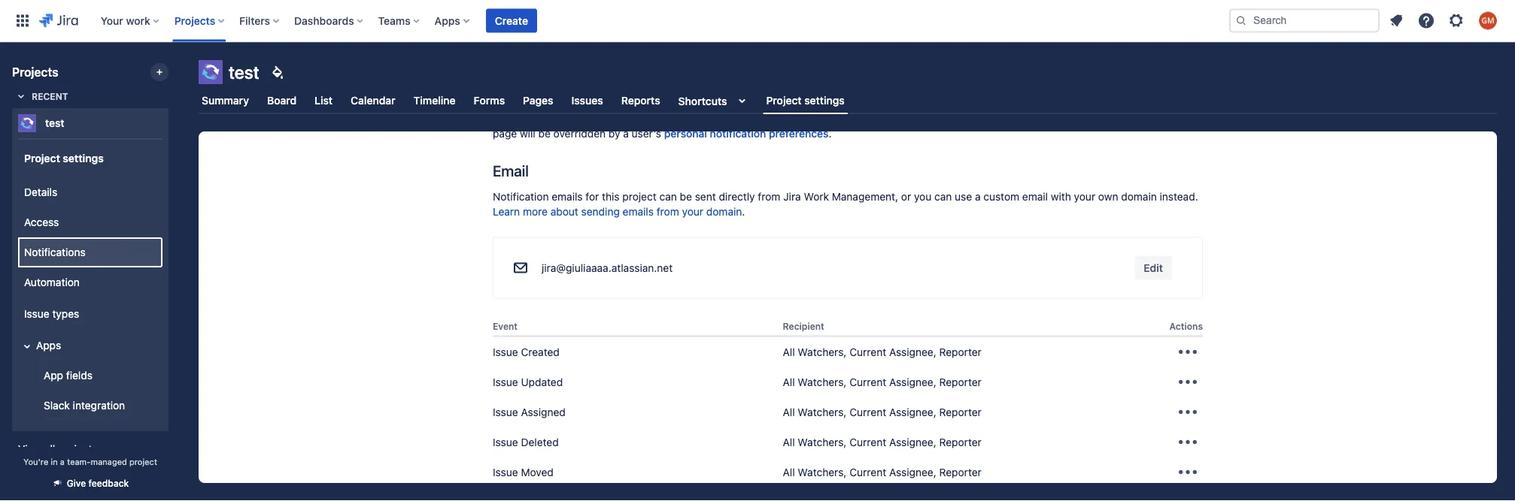 Task type: describe. For each thing, give the bounding box(es) containing it.
apps button
[[18, 331, 162, 361]]

event
[[493, 321, 518, 332]]

give feedback button
[[43, 472, 138, 496]]

assignee, for issue updated
[[889, 376, 936, 389]]

watchers, for issue deleted
[[798, 436, 847, 449]]

all watchers, current assignee, reporter for issue assigned
[[783, 406, 982, 419]]

actions
[[1169, 321, 1203, 332]]

issue assigned
[[493, 406, 566, 419]]

edit
[[1144, 262, 1163, 274]]

more
[[523, 205, 548, 218]]

about
[[550, 205, 578, 218]]

test link
[[12, 108, 162, 138]]

timeline link
[[410, 87, 459, 114]]

projects
[[58, 443, 97, 456]]

board link
[[264, 87, 300, 114]]

access
[[24, 216, 59, 229]]

notification
[[710, 127, 766, 140]]

notification actions image for created
[[1176, 340, 1200, 365]]

happen
[[742, 112, 779, 124]]

someone
[[939, 112, 983, 124]]

your work button
[[96, 9, 165, 33]]

reporter for issue created
[[939, 346, 982, 359]]

jira@giuliaaaa.atlassian.net
[[542, 262, 673, 274]]

you're in a team-managed project
[[23, 457, 157, 467]]

with
[[1051, 190, 1071, 203]]

project inside notification emails for this project can be sent directly from jira work management, or you can use a custom email with your own domain instead. learn more about sending emails from your domain .
[[622, 190, 657, 203]]

forms link
[[471, 87, 508, 114]]

notification
[[493, 190, 549, 203]]

comments
[[986, 112, 1037, 124]]

1 horizontal spatial test
[[229, 62, 259, 83]]

3 an from the left
[[1055, 112, 1066, 124]]

collapse recent projects image
[[12, 87, 30, 105]]

view all projects
[[18, 443, 97, 456]]

roles
[[609, 112, 633, 124]]

give feedback
[[67, 479, 129, 489]]

forms
[[474, 94, 505, 107]]

apps button
[[430, 9, 475, 33]]

1 on from the left
[[782, 112, 794, 124]]

slack integration
[[44, 400, 125, 412]]

pages link
[[520, 87, 556, 114]]

add to starred image
[[164, 114, 182, 132]]

pages
[[523, 94, 553, 107]]

current for issue deleted
[[849, 436, 886, 449]]

reporter for issue updated
[[939, 376, 982, 389]]

for inside jira can send people or roles an email when events happen on an issue - for example, when someone comments on an issue. settings on this page will be overridden by a user's
[[847, 112, 860, 124]]

2 when from the left
[[910, 112, 936, 124]]

notification actions image for deleted
[[1176, 431, 1200, 455]]

slack integration link
[[27, 391, 162, 421]]

settings inside tab list
[[804, 94, 845, 107]]

issue created
[[493, 346, 560, 359]]

apps inside apps popup button
[[435, 14, 460, 27]]

custom
[[983, 190, 1019, 203]]

teams button
[[374, 9, 426, 33]]

a inside notification emails for this project can be sent directly from jira work management, or you can use a custom email with your own domain instead. learn more about sending emails from your domain .
[[975, 190, 981, 203]]

0 vertical spatial .
[[829, 127, 832, 140]]

send
[[534, 112, 557, 124]]

recent
[[32, 91, 68, 102]]

all watchers, current assignee, reporter for issue updated
[[783, 376, 982, 389]]

email inside jira can send people or roles an email when events happen on an issue - for example, when someone comments on an issue. settings on this page will be overridden by a user's
[[650, 112, 676, 124]]

app fields
[[44, 370, 92, 382]]

1 vertical spatial project
[[129, 457, 157, 467]]

integration
[[73, 400, 125, 412]]

current for issue updated
[[849, 376, 886, 389]]

board
[[267, 94, 296, 107]]

be inside jira can send people or roles an email when events happen on an issue - for example, when someone comments on an issue. settings on this page will be overridden by a user's
[[538, 127, 551, 140]]

apps inside apps button
[[36, 340, 61, 352]]

timeline
[[413, 94, 456, 107]]

issue.
[[1069, 112, 1097, 124]]

all watchers, current assignee, reporter for issue deleted
[[783, 436, 982, 449]]

will
[[520, 127, 535, 140]]

1 when from the left
[[679, 112, 705, 124]]

jira can send people or roles an email when events happen on an issue - for example, when someone comments on an issue. settings on this page will be overridden by a user's
[[493, 112, 1176, 140]]

jira inside jira can send people or roles an email when events happen on an issue - for example, when someone comments on an issue. settings on this page will be overridden by a user's
[[493, 112, 510, 124]]

you
[[914, 190, 931, 203]]

issue for issue types
[[24, 308, 49, 321]]

current for issue assigned
[[849, 406, 886, 419]]

2 on from the left
[[1040, 112, 1052, 124]]

feedback
[[88, 479, 129, 489]]

tab list containing project settings
[[190, 87, 1506, 114]]

or inside notification emails for this project can be sent directly from jira work management, or you can use a custom email with your own domain instead. learn more about sending emails from your domain .
[[901, 190, 911, 203]]

can inside jira can send people or roles an email when events happen on an issue - for example, when someone comments on an issue. settings on this page will be overridden by a user's
[[513, 112, 531, 124]]

view all projects link
[[12, 436, 169, 463]]

user's
[[632, 127, 661, 140]]

jira inside notification emails for this project can be sent directly from jira work management, or you can use a custom email with your own domain instead. learn more about sending emails from your domain .
[[783, 190, 801, 203]]

all for updated
[[783, 376, 795, 389]]

own
[[1098, 190, 1118, 203]]

slack
[[44, 400, 70, 412]]

personal
[[664, 127, 707, 140]]

management,
[[832, 190, 898, 203]]

types
[[52, 308, 79, 321]]

Search field
[[1229, 9, 1380, 33]]

events
[[707, 112, 740, 124]]

0 horizontal spatial a
[[60, 457, 65, 467]]

issue moved
[[493, 466, 554, 479]]

notifications
[[24, 246, 85, 259]]

issue for issue deleted
[[493, 436, 518, 449]]

0 horizontal spatial domain
[[706, 205, 742, 218]]

-
[[839, 112, 844, 124]]

in
[[51, 457, 58, 467]]

summary link
[[199, 87, 252, 114]]

group containing details
[[15, 173, 162, 426]]

notifications link
[[18, 238, 162, 268]]

all watchers, current assignee, reporter for issue created
[[783, 346, 982, 359]]

filters button
[[235, 9, 285, 33]]

1 horizontal spatial project
[[766, 94, 802, 107]]

details
[[24, 186, 57, 199]]

create project image
[[153, 66, 165, 78]]

you're
[[23, 457, 48, 467]]

use
[[955, 190, 972, 203]]

teams
[[378, 14, 410, 27]]

reporter for issue assigned
[[939, 406, 982, 419]]

issue
[[811, 112, 836, 124]]

1 an from the left
[[635, 112, 647, 124]]

notification emails for this project can be sent directly from jira work management, or you can use a custom email with your own domain instead. learn more about sending emails from your domain .
[[493, 190, 1198, 218]]

. inside notification emails for this project can be sent directly from jira work management, or you can use a custom email with your own domain instead. learn more about sending emails from your domain .
[[742, 205, 745, 218]]

reports
[[621, 94, 660, 107]]

issue for issue moved
[[493, 466, 518, 479]]

issues
[[571, 94, 603, 107]]

issue updated
[[493, 376, 563, 389]]

directly
[[719, 190, 755, 203]]

projects button
[[170, 9, 230, 33]]

assignee, for issue deleted
[[889, 436, 936, 449]]

list link
[[312, 87, 336, 114]]

give
[[67, 479, 86, 489]]

email icon image
[[512, 259, 530, 277]]

automation link
[[18, 268, 162, 298]]



Task type: locate. For each thing, give the bounding box(es) containing it.
3 watchers, from the top
[[798, 406, 847, 419]]

notification actions image
[[1176, 340, 1200, 365], [1176, 371, 1200, 395]]

0 horizontal spatial jira
[[493, 112, 510, 124]]

1 horizontal spatial project
[[622, 190, 657, 203]]

1 vertical spatial notification actions image
[[1176, 371, 1200, 395]]

or inside jira can send people or roles an email when events happen on an issue - for example, when someone comments on an issue. settings on this page will be overridden by a user's
[[596, 112, 606, 124]]

your left own at the top right of page
[[1074, 190, 1095, 203]]

1 vertical spatial jira
[[783, 190, 801, 203]]

managed
[[91, 457, 127, 467]]

settings inside group
[[63, 152, 104, 164]]

a right by
[[623, 127, 629, 140]]

group containing project settings
[[15, 138, 162, 430]]

2 notification actions image from the top
[[1176, 371, 1200, 395]]

1 horizontal spatial this
[[1158, 112, 1176, 124]]

1 vertical spatial emails
[[623, 205, 654, 218]]

calendar link
[[348, 87, 398, 114]]

assignee, for issue created
[[889, 346, 936, 359]]

all for created
[[783, 346, 795, 359]]

watchers, for issue moved
[[798, 466, 847, 479]]

assignee, for issue assigned
[[889, 406, 936, 419]]

settings down test link
[[63, 152, 104, 164]]

a right use
[[975, 190, 981, 203]]

assigned
[[521, 406, 566, 419]]

tab list
[[190, 87, 1506, 114]]

project up details
[[24, 152, 60, 164]]

from
[[758, 190, 780, 203], [657, 205, 679, 218]]

deleted
[[521, 436, 559, 449]]

4 watchers, from the top
[[798, 436, 847, 449]]

2 current from the top
[[849, 376, 886, 389]]

1 vertical spatial test
[[45, 117, 64, 129]]

recipient
[[783, 321, 824, 332]]

2 an from the left
[[797, 112, 808, 124]]

reports link
[[618, 87, 663, 114]]

test inside test link
[[45, 117, 64, 129]]

email left with at the top
[[1022, 190, 1048, 203]]

3 all from the top
[[783, 406, 795, 419]]

1 horizontal spatial a
[[623, 127, 629, 140]]

1 horizontal spatial apps
[[435, 14, 460, 27]]

example,
[[863, 112, 907, 124]]

apps up app
[[36, 340, 61, 352]]

can left use
[[934, 190, 952, 203]]

2 watchers, from the top
[[798, 376, 847, 389]]

for up sending at the top of the page
[[586, 190, 599, 203]]

banner containing your work
[[0, 0, 1515, 42]]

5 watchers, from the top
[[798, 466, 847, 479]]

all
[[783, 346, 795, 359], [783, 376, 795, 389], [783, 406, 795, 419], [783, 436, 795, 449], [783, 466, 795, 479]]

search image
[[1235, 15, 1247, 27]]

view
[[18, 443, 41, 456]]

page
[[493, 127, 517, 140]]

0 horizontal spatial when
[[679, 112, 705, 124]]

0 horizontal spatial this
[[602, 190, 620, 203]]

on right comments
[[1040, 112, 1052, 124]]

watchers, for issue assigned
[[798, 406, 847, 419]]

2 all from the top
[[783, 376, 795, 389]]

email inside notification emails for this project can be sent directly from jira work management, or you can use a custom email with your own domain instead. learn more about sending emails from your domain .
[[1022, 190, 1048, 203]]

all for assigned
[[783, 406, 795, 419]]

1 horizontal spatial your
[[1074, 190, 1095, 203]]

notification actions image for moved
[[1176, 461, 1200, 485]]

personal notification preferences link
[[664, 126, 829, 141]]

1 horizontal spatial project settings
[[766, 94, 845, 107]]

settings up issue
[[804, 94, 845, 107]]

or
[[596, 112, 606, 124], [901, 190, 911, 203]]

1 all from the top
[[783, 346, 795, 359]]

0 vertical spatial your
[[1074, 190, 1095, 203]]

0 horizontal spatial .
[[742, 205, 745, 218]]

for right -
[[847, 112, 860, 124]]

be
[[538, 127, 551, 140], [680, 190, 692, 203]]

1 horizontal spatial email
[[1022, 190, 1048, 203]]

0 horizontal spatial project
[[24, 152, 60, 164]]

list
[[315, 94, 333, 107]]

0 horizontal spatial your
[[682, 205, 703, 218]]

2 horizontal spatial an
[[1055, 112, 1066, 124]]

0 horizontal spatial settings
[[63, 152, 104, 164]]

details link
[[18, 178, 162, 208]]

from right sending at the top of the page
[[657, 205, 679, 218]]

an
[[635, 112, 647, 124], [797, 112, 808, 124], [1055, 112, 1066, 124]]

your
[[101, 14, 123, 27]]

project settings up issue
[[766, 94, 845, 107]]

4 reporter from the top
[[939, 436, 982, 449]]

5 current from the top
[[849, 466, 886, 479]]

1 vertical spatial for
[[586, 190, 599, 203]]

0 vertical spatial or
[[596, 112, 606, 124]]

2 all watchers, current assignee, reporter from the top
[[783, 376, 982, 389]]

1 horizontal spatial settings
[[804, 94, 845, 107]]

reporter for issue moved
[[939, 466, 982, 479]]

shortcuts
[[678, 95, 727, 107]]

0 vertical spatial emails
[[552, 190, 583, 203]]

4 current from the top
[[849, 436, 886, 449]]

1 notification actions image from the top
[[1176, 340, 1200, 365]]

2 reporter from the top
[[939, 376, 982, 389]]

0 vertical spatial domain
[[1121, 190, 1157, 203]]

5 assignee, from the top
[[889, 466, 936, 479]]

0 horizontal spatial or
[[596, 112, 606, 124]]

0 horizontal spatial emails
[[552, 190, 583, 203]]

on up preferences
[[782, 112, 794, 124]]

1 vertical spatial project settings
[[24, 152, 104, 164]]

0 vertical spatial test
[[229, 62, 259, 83]]

0 horizontal spatial from
[[657, 205, 679, 218]]

notification actions image for assigned
[[1176, 401, 1200, 425]]

or left roles
[[596, 112, 606, 124]]

issue left moved
[[493, 466, 518, 479]]

create
[[495, 14, 528, 27]]

1 reporter from the top
[[939, 346, 982, 359]]

0 vertical spatial notification actions image
[[1176, 401, 1200, 425]]

preferences
[[769, 127, 829, 140]]

an up preferences
[[797, 112, 808, 124]]

test down recent
[[45, 117, 64, 129]]

emails up about
[[552, 190, 583, 203]]

0 vertical spatial notification actions image
[[1176, 340, 1200, 365]]

2 vertical spatial a
[[60, 457, 65, 467]]

can up "will" in the left of the page
[[513, 112, 531, 124]]

project settings inside group
[[24, 152, 104, 164]]

project settings
[[766, 94, 845, 107], [24, 152, 104, 164]]

your profile and settings image
[[1479, 12, 1497, 30]]

can left sent
[[659, 190, 677, 203]]

1 notification actions image from the top
[[1176, 401, 1200, 425]]

jira
[[493, 112, 510, 124], [783, 190, 801, 203]]

4 all watchers, current assignee, reporter from the top
[[783, 436, 982, 449]]

this inside jira can send people or roles an email when events happen on an issue - for example, when someone comments on an issue. settings on this page will be overridden by a user's
[[1158, 112, 1176, 124]]

3 notification actions image from the top
[[1176, 461, 1200, 485]]

when right example,
[[910, 112, 936, 124]]

instead.
[[1160, 190, 1198, 203]]

project up learn more about sending emails from your domain button
[[622, 190, 657, 203]]

help image
[[1417, 12, 1435, 30]]

appswitcher icon image
[[14, 12, 32, 30]]

0 horizontal spatial on
[[782, 112, 794, 124]]

updated
[[521, 376, 563, 389]]

2 assignee, from the top
[[889, 376, 936, 389]]

shortcuts button
[[675, 87, 754, 114]]

1 horizontal spatial for
[[847, 112, 860, 124]]

0 vertical spatial a
[[623, 127, 629, 140]]

summary
[[202, 94, 249, 107]]

. down issue
[[829, 127, 832, 140]]

0 vertical spatial projects
[[174, 14, 215, 27]]

all for deleted
[[783, 436, 795, 449]]

all for moved
[[783, 466, 795, 479]]

an up user's
[[635, 112, 647, 124]]

project settings up details
[[24, 152, 104, 164]]

project
[[622, 190, 657, 203], [129, 457, 157, 467]]

1 vertical spatial from
[[657, 205, 679, 218]]

on
[[782, 112, 794, 124], [1040, 112, 1052, 124], [1143, 112, 1155, 124]]

2 horizontal spatial a
[[975, 190, 981, 203]]

watchers, for issue updated
[[798, 376, 847, 389]]

. down the directly
[[742, 205, 745, 218]]

filters
[[239, 14, 270, 27]]

team-
[[67, 457, 91, 467]]

from right the directly
[[758, 190, 780, 203]]

projects inside dropdown button
[[174, 14, 215, 27]]

3 assignee, from the top
[[889, 406, 936, 419]]

apps
[[435, 14, 460, 27], [36, 340, 61, 352]]

all watchers, current assignee, reporter
[[783, 346, 982, 359], [783, 376, 982, 389], [783, 406, 982, 419], [783, 436, 982, 449], [783, 466, 982, 479]]

3 reporter from the top
[[939, 406, 982, 419]]

1 assignee, from the top
[[889, 346, 936, 359]]

issue left updated at the left of the page
[[493, 376, 518, 389]]

a right the in at left bottom
[[60, 457, 65, 467]]

current for issue moved
[[849, 466, 886, 479]]

0 vertical spatial for
[[847, 112, 860, 124]]

for inside notification emails for this project can be sent directly from jira work management, or you can use a custom email with your own domain instead. learn more about sending emails from your domain .
[[586, 190, 599, 203]]

dashboards button
[[290, 9, 369, 33]]

primary element
[[9, 0, 1229, 42]]

current
[[849, 346, 886, 359], [849, 376, 886, 389], [849, 406, 886, 419], [849, 436, 886, 449], [849, 466, 886, 479]]

0 horizontal spatial project
[[129, 457, 157, 467]]

a inside jira can send people or roles an email when events happen on an issue - for example, when someone comments on an issue. settings on this page will be overridden by a user's
[[623, 127, 629, 140]]

0 horizontal spatial projects
[[12, 65, 58, 79]]

jira up page
[[493, 112, 510, 124]]

1 vertical spatial a
[[975, 190, 981, 203]]

0 vertical spatial this
[[1158, 112, 1176, 124]]

2 group from the top
[[15, 173, 162, 426]]

3 all watchers, current assignee, reporter from the top
[[783, 406, 982, 419]]

3 on from the left
[[1143, 112, 1155, 124]]

emails
[[552, 190, 583, 203], [623, 205, 654, 218]]

watchers, for issue created
[[798, 346, 847, 359]]

0 horizontal spatial project settings
[[24, 152, 104, 164]]

1 vertical spatial email
[[1022, 190, 1048, 203]]

on right settings
[[1143, 112, 1155, 124]]

1 vertical spatial .
[[742, 205, 745, 218]]

email up user's
[[650, 112, 676, 124]]

set background color image
[[268, 63, 286, 81]]

0 vertical spatial from
[[758, 190, 780, 203]]

issue types link
[[18, 298, 162, 331]]

issue types
[[24, 308, 79, 321]]

issue for issue assigned
[[493, 406, 518, 419]]

expand image
[[18, 338, 36, 356]]

1 horizontal spatial can
[[659, 190, 677, 203]]

issue left deleted on the bottom left of page
[[493, 436, 518, 449]]

5 all from the top
[[783, 466, 795, 479]]

domain right own at the top right of page
[[1121, 190, 1157, 203]]

0 vertical spatial apps
[[435, 14, 460, 27]]

2 horizontal spatial can
[[934, 190, 952, 203]]

projects up collapse recent projects image
[[12, 65, 58, 79]]

1 all watchers, current assignee, reporter from the top
[[783, 346, 982, 359]]

jira left work at the right
[[783, 190, 801, 203]]

app
[[44, 370, 63, 382]]

fields
[[66, 370, 92, 382]]

personal notification preferences .
[[664, 127, 832, 140]]

1 current from the top
[[849, 346, 886, 359]]

2 notification actions image from the top
[[1176, 431, 1200, 455]]

issue inside group
[[24, 308, 49, 321]]

1 horizontal spatial emails
[[623, 205, 654, 218]]

be inside notification emails for this project can be sent directly from jira work management, or you can use a custom email with your own domain instead. learn more about sending emails from your domain .
[[680, 190, 692, 203]]

settings
[[1100, 112, 1140, 124]]

1 horizontal spatial projects
[[174, 14, 215, 27]]

0 vertical spatial project
[[766, 94, 802, 107]]

4 assignee, from the top
[[889, 436, 936, 449]]

0 vertical spatial email
[[650, 112, 676, 124]]

1 horizontal spatial from
[[758, 190, 780, 203]]

0 horizontal spatial an
[[635, 112, 647, 124]]

1 vertical spatial or
[[901, 190, 911, 203]]

1 horizontal spatial domain
[[1121, 190, 1157, 203]]

overridden
[[553, 127, 606, 140]]

0 vertical spatial project settings
[[766, 94, 845, 107]]

issue for issue created
[[493, 346, 518, 359]]

project inside group
[[24, 152, 60, 164]]

4 all from the top
[[783, 436, 795, 449]]

1 vertical spatial notification actions image
[[1176, 431, 1200, 455]]

be down send
[[538, 127, 551, 140]]

email
[[493, 162, 529, 180]]

all watchers, current assignee, reporter for issue moved
[[783, 466, 982, 479]]

issue
[[24, 308, 49, 321], [493, 346, 518, 359], [493, 376, 518, 389], [493, 406, 518, 419], [493, 436, 518, 449], [493, 466, 518, 479]]

email
[[650, 112, 676, 124], [1022, 190, 1048, 203]]

0 horizontal spatial apps
[[36, 340, 61, 352]]

or left you
[[901, 190, 911, 203]]

1 horizontal spatial on
[[1040, 112, 1052, 124]]

1 horizontal spatial be
[[680, 190, 692, 203]]

1 vertical spatial your
[[682, 205, 703, 218]]

reporter for issue deleted
[[939, 436, 982, 449]]

1 vertical spatial this
[[602, 190, 620, 203]]

learn more about sending emails from your domain button
[[493, 204, 742, 219]]

domain down the directly
[[706, 205, 742, 218]]

0 horizontal spatial email
[[650, 112, 676, 124]]

0 vertical spatial jira
[[493, 112, 510, 124]]

apps right teams popup button
[[435, 14, 460, 27]]

assignee, for issue moved
[[889, 466, 936, 479]]

0 vertical spatial be
[[538, 127, 551, 140]]

projects
[[174, 14, 215, 27], [12, 65, 58, 79]]

issue deleted
[[493, 436, 559, 449]]

issue up issue deleted
[[493, 406, 518, 419]]

1 horizontal spatial an
[[797, 112, 808, 124]]

project right managed
[[129, 457, 157, 467]]

0 vertical spatial project
[[622, 190, 657, 203]]

group
[[15, 138, 162, 430], [15, 173, 162, 426]]

created
[[521, 346, 560, 359]]

learn
[[493, 205, 520, 218]]

notifications image
[[1387, 12, 1405, 30]]

1 vertical spatial apps
[[36, 340, 61, 352]]

test left set background color icon
[[229, 62, 259, 83]]

1 vertical spatial projects
[[12, 65, 58, 79]]

0 horizontal spatial test
[[45, 117, 64, 129]]

your work
[[101, 14, 150, 27]]

jira image
[[39, 12, 78, 30], [39, 12, 78, 30]]

0 horizontal spatial for
[[586, 190, 599, 203]]

0 horizontal spatial can
[[513, 112, 531, 124]]

1 vertical spatial project
[[24, 152, 60, 164]]

moved
[[521, 466, 554, 479]]

watchers,
[[798, 346, 847, 359], [798, 376, 847, 389], [798, 406, 847, 419], [798, 436, 847, 449], [798, 466, 847, 479]]

0 horizontal spatial be
[[538, 127, 551, 140]]

1 vertical spatial domain
[[706, 205, 742, 218]]

project settings inside tab list
[[766, 94, 845, 107]]

1 horizontal spatial when
[[910, 112, 936, 124]]

1 horizontal spatial or
[[901, 190, 911, 203]]

be left sent
[[680, 190, 692, 203]]

assignee,
[[889, 346, 936, 359], [889, 376, 936, 389], [889, 406, 936, 419], [889, 436, 936, 449], [889, 466, 936, 479]]

issue left types
[[24, 308, 49, 321]]

banner
[[0, 0, 1515, 42]]

2 vertical spatial notification actions image
[[1176, 461, 1200, 485]]

5 reporter from the top
[[939, 466, 982, 479]]

domain
[[1121, 190, 1157, 203], [706, 205, 742, 218]]

when up "personal"
[[679, 112, 705, 124]]

notification actions image
[[1176, 401, 1200, 425], [1176, 431, 1200, 455], [1176, 461, 1200, 485]]

0 vertical spatial settings
[[804, 94, 845, 107]]

project up happen
[[766, 94, 802, 107]]

projects right work
[[174, 14, 215, 27]]

2 horizontal spatial on
[[1143, 112, 1155, 124]]

this right settings
[[1158, 112, 1176, 124]]

your down sent
[[682, 205, 703, 218]]

issues link
[[568, 87, 606, 114]]

this inside notification emails for this project can be sent directly from jira work management, or you can use a custom email with your own domain instead. learn more about sending emails from your domain .
[[602, 190, 620, 203]]

3 current from the top
[[849, 406, 886, 419]]

issue for issue updated
[[493, 376, 518, 389]]

a
[[623, 127, 629, 140], [975, 190, 981, 203], [60, 457, 65, 467]]

your
[[1074, 190, 1095, 203], [682, 205, 703, 218]]

reporter
[[939, 346, 982, 359], [939, 376, 982, 389], [939, 406, 982, 419], [939, 436, 982, 449], [939, 466, 982, 479]]

notification actions image for updated
[[1176, 371, 1200, 395]]

settings image
[[1447, 12, 1465, 30]]

this up learn more about sending emails from your domain button
[[602, 190, 620, 203]]

issue down event
[[493, 346, 518, 359]]

1 horizontal spatial jira
[[783, 190, 801, 203]]

an left issue.
[[1055, 112, 1066, 124]]

1 watchers, from the top
[[798, 346, 847, 359]]

current for issue created
[[849, 346, 886, 359]]

1 horizontal spatial .
[[829, 127, 832, 140]]

app fields link
[[27, 361, 162, 391]]

sent
[[695, 190, 716, 203]]

emails right sending at the top of the page
[[623, 205, 654, 218]]

5 all watchers, current assignee, reporter from the top
[[783, 466, 982, 479]]

1 vertical spatial settings
[[63, 152, 104, 164]]

1 vertical spatial be
[[680, 190, 692, 203]]

1 group from the top
[[15, 138, 162, 430]]

edit button
[[1135, 256, 1172, 280]]



Task type: vqa. For each thing, say whether or not it's contained in the screenshot.
this within the Jira can send people or roles an email when events happen on an issue - for example, when someone comments on an issue. Settings on this page will be overridden by a user's
yes



